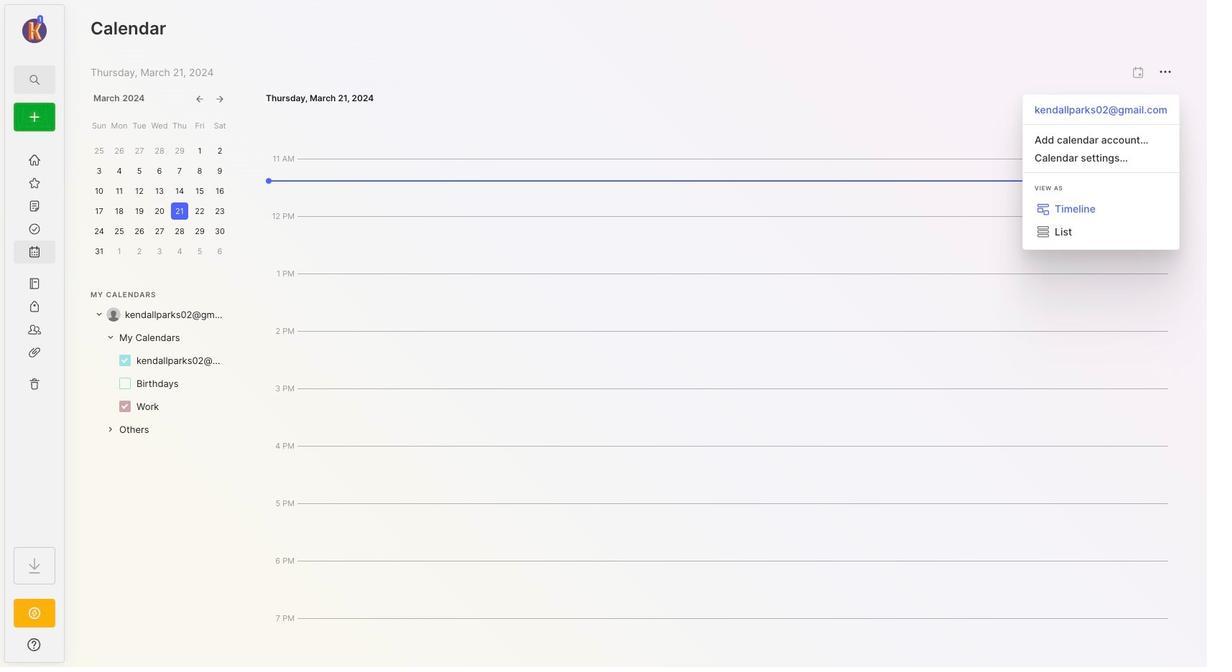 Task type: locate. For each thing, give the bounding box(es) containing it.
arrow image for sixth row from the bottom
[[95, 310, 104, 319]]

0 vertical spatial arrow image
[[95, 310, 104, 319]]

1 vertical spatial arrow image
[[106, 333, 115, 342]]

grid
[[91, 303, 229, 441]]

cell
[[125, 308, 229, 322], [115, 331, 180, 345], [137, 354, 229, 368], [137, 377, 184, 391], [137, 400, 165, 414], [115, 423, 149, 437]]

March field
[[91, 93, 120, 105]]

arrow image for 1st row from the bottom
[[106, 425, 115, 434]]

row
[[91, 303, 229, 326], [91, 326, 229, 349], [91, 349, 229, 372], [91, 372, 229, 395], [91, 395, 229, 418], [91, 418, 229, 441]]

main element
[[0, 0, 69, 668]]

row group
[[91, 326, 229, 418]]

more actions image
[[1157, 63, 1175, 81]]

Select409 checkbox
[[119, 401, 131, 412]]

2 vertical spatial arrow image
[[106, 425, 115, 434]]

arrow image
[[95, 310, 104, 319], [106, 333, 115, 342], [106, 425, 115, 434]]

tree
[[5, 140, 64, 535]]

home image
[[27, 153, 42, 168]]

More actions field
[[1152, 58, 1181, 87]]

1 row from the top
[[91, 303, 229, 326]]

upgrade image
[[26, 605, 43, 623]]

cell for fifth row from the top of the page
[[137, 400, 165, 414]]



Task type: vqa. For each thing, say whether or not it's contained in the screenshot.
The Add A Reminder image
no



Task type: describe. For each thing, give the bounding box(es) containing it.
Account field
[[5, 14, 64, 45]]

Select407 checkbox
[[119, 378, 131, 389]]

cell for 1st row from the bottom
[[115, 423, 149, 437]]

2024 field
[[120, 93, 145, 105]]

click to expand image
[[63, 641, 74, 659]]

3 row from the top
[[91, 349, 229, 372]]

5 row from the top
[[91, 395, 229, 418]]

cell for 4th row from the top
[[137, 377, 184, 391]]

edit search image
[[26, 71, 43, 88]]

cell for 2nd row from the top
[[115, 331, 180, 345]]

4 row from the top
[[91, 372, 229, 395]]

6 row from the top
[[91, 418, 229, 441]]

arrow image for 2nd row from the top
[[106, 333, 115, 342]]

tree inside "main" element
[[5, 140, 64, 535]]

Select405 checkbox
[[119, 355, 131, 366]]

2 row from the top
[[91, 326, 229, 349]]

WHAT'S NEW field
[[5, 634, 64, 657]]

dropdown list menu
[[1024, 101, 1180, 244]]

cell for third row from the top of the page
[[137, 354, 229, 368]]



